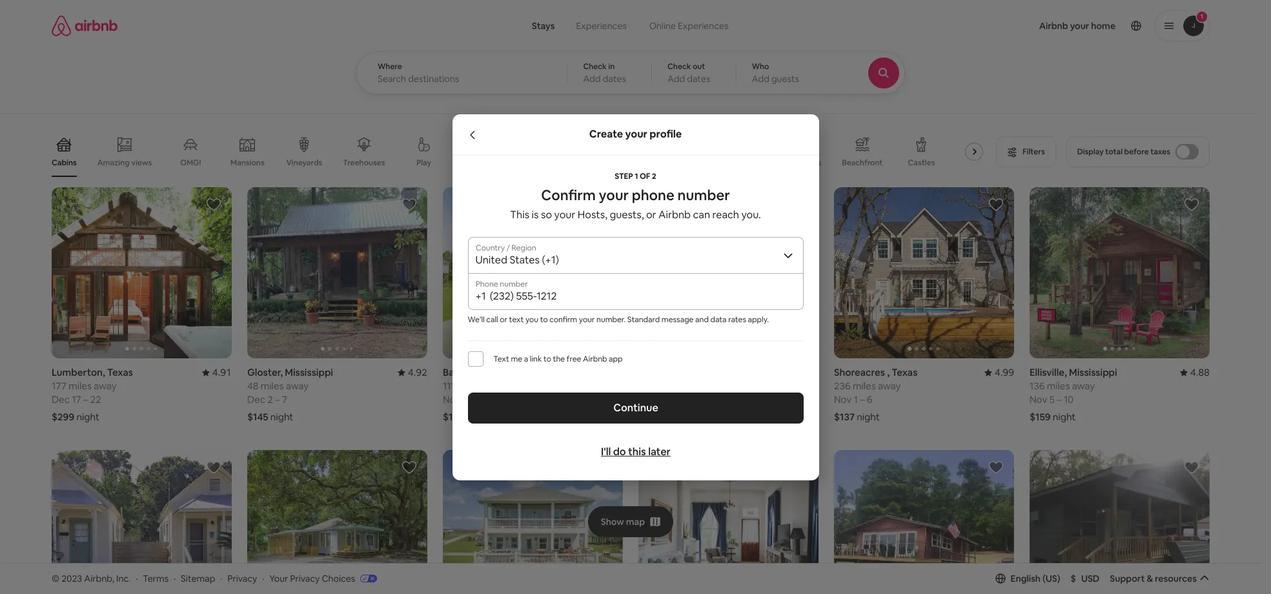 Task type: vqa. For each thing, say whether or not it's contained in the screenshot.
Airbnb to the right
yes



Task type: locate. For each thing, give the bounding box(es) containing it.
away up 22
[[94, 380, 117, 392]]

english
[[1011, 573, 1041, 584]]

1 vertical spatial to
[[544, 354, 552, 364]]

177
[[52, 380, 66, 392]]

6 down shoreacres
[[867, 393, 873, 406]]

show
[[601, 516, 624, 527]]

1 horizontal spatial dec
[[247, 393, 265, 406]]

5 away from the left
[[1073, 380, 1095, 392]]

0 horizontal spatial 6
[[672, 393, 677, 406]]

2 away from the left
[[286, 380, 309, 392]]

dec inside the lumberton, texas 177 miles away dec 17 – 22 $299 night
[[52, 393, 70, 406]]

3 mississippi from the left
[[1070, 366, 1118, 379]]

1 mississippi from the left
[[285, 366, 333, 379]]

text
[[509, 314, 524, 325]]

group containing amazing views
[[52, 127, 997, 177]]

away inside bay st. louis, mississippi 111 miles away nov 9 – 14 $167 night
[[482, 380, 505, 392]]

2
[[652, 171, 657, 181], [268, 393, 273, 406]]

mississippi up 10
[[1070, 366, 1118, 379]]

2 dec from the left
[[247, 393, 265, 406]]

nov
[[443, 393, 461, 406], [639, 393, 656, 406], [834, 393, 852, 406], [1030, 393, 1048, 406]]

© 2023 airbnb, inc. ·
[[52, 573, 138, 584]]

111
[[443, 380, 455, 392]]

1 texas from the left
[[107, 366, 133, 379]]

add to wishlist: gloster, mississippi image
[[402, 197, 417, 212]]

before
[[1125, 147, 1149, 157]]

4 away from the left
[[878, 380, 901, 392]]

mississippi inside ellisville, mississippi 136 miles away nov 5 – 10 $159 night
[[1070, 366, 1118, 379]]

night
[[77, 411, 100, 423], [270, 411, 294, 423], [466, 411, 489, 423], [857, 411, 880, 423], [1053, 411, 1076, 423]]

or down phone
[[646, 208, 657, 221]]

or inside step 1 of 2 confirm your phone number this is so your hosts, guests, or airbnb can reach you.
[[646, 208, 657, 221]]

0 horizontal spatial texas
[[107, 366, 133, 379]]

your privacy choices link
[[270, 573, 377, 585]]

terms link
[[143, 573, 169, 584]]

miles inside shoreacres , texas 236 miles away nov 1 – 6 $137 night
[[853, 380, 876, 392]]

away up 10
[[1073, 380, 1095, 392]]

1 horizontal spatial 1
[[658, 393, 663, 406]]

· right inc.
[[136, 573, 138, 584]]

– inside bay st. louis, mississippi 111 miles away nov 9 – 14 $167 night
[[471, 393, 475, 406]]

night down 14
[[466, 411, 489, 423]]

miles down gloster,
[[261, 380, 284, 392]]

amazing views
[[97, 157, 152, 168]]

mississippi down a in the bottom of the page
[[504, 366, 552, 379]]

nov inside shoreacres , texas 236 miles away nov 1 – 6 $137 night
[[834, 393, 852, 406]]

1 up $237
[[658, 393, 663, 406]]

so
[[541, 208, 552, 221]]

· left your
[[262, 573, 264, 584]]

$145
[[247, 411, 268, 423]]

mississippi up 7
[[285, 366, 333, 379]]

lumberton, texas 177 miles away dec 17 – 22 $299 night
[[52, 366, 133, 423]]

i'll
[[601, 445, 611, 458]]

1 horizontal spatial privacy
[[290, 573, 320, 584]]

can
[[693, 208, 710, 221]]

1 horizontal spatial experiences
[[678, 20, 729, 32]]

1 6 from the left
[[672, 393, 677, 406]]

3 · from the left
[[220, 573, 223, 584]]

night right $137
[[857, 411, 880, 423]]

miles inside the lumberton, texas 177 miles away dec 17 – 22 $299 night
[[69, 380, 92, 392]]

0 horizontal spatial privacy
[[228, 573, 257, 584]]

1 – from the left
[[83, 393, 88, 406]]

0 vertical spatial 2
[[652, 171, 657, 181]]

2 horizontal spatial 1
[[854, 393, 858, 406]]

nov up $237
[[639, 393, 656, 406]]

this
[[510, 208, 530, 221]]

your down 'step'
[[599, 186, 629, 204]]

$159
[[1030, 411, 1051, 423]]

do
[[613, 445, 626, 458]]

4.88 out of 5 average rating image
[[1180, 366, 1210, 379]]

castles
[[908, 158, 935, 168]]

0 horizontal spatial 2
[[268, 393, 273, 406]]

1 vertical spatial or
[[500, 314, 508, 325]]

1 horizontal spatial airbnb
[[659, 208, 691, 221]]

none search field containing stays
[[357, 0, 941, 94]]

beachfront
[[842, 158, 883, 168]]

1 horizontal spatial 2
[[652, 171, 657, 181]]

privacy
[[228, 573, 257, 584], [290, 573, 320, 584]]

miles down the lumberton,
[[69, 380, 92, 392]]

4 miles from the left
[[853, 380, 876, 392]]

2 horizontal spatial mississippi
[[1070, 366, 1118, 379]]

texas right ,
[[892, 366, 918, 379]]

(us)
[[1043, 573, 1061, 584]]

3 night from the left
[[466, 411, 489, 423]]

nov 1 – 6 $237
[[639, 393, 677, 423]]

4 night from the left
[[857, 411, 880, 423]]

dec down 48
[[247, 393, 265, 406]]

1 nov from the left
[[443, 393, 461, 406]]

1 away from the left
[[94, 380, 117, 392]]

reach
[[713, 208, 739, 221]]

away inside the lumberton, texas 177 miles away dec 17 – 22 $299 night
[[94, 380, 117, 392]]

2 experiences from the left
[[678, 20, 729, 32]]

away down ,
[[878, 380, 901, 392]]

2 privacy from the left
[[290, 573, 320, 584]]

©
[[52, 573, 59, 584]]

0 vertical spatial or
[[646, 208, 657, 221]]

nov left 5
[[1030, 393, 1048, 406]]

· left the privacy link
[[220, 573, 223, 584]]

4.92
[[408, 366, 428, 379]]

display
[[1078, 147, 1104, 157]]

privacy left your
[[228, 573, 257, 584]]

online experiences
[[649, 20, 729, 32]]

night inside ellisville, mississippi 136 miles away nov 5 – 10 $159 night
[[1053, 411, 1076, 423]]

message
[[662, 314, 694, 325]]

0 horizontal spatial or
[[500, 314, 508, 325]]

– right 17
[[83, 393, 88, 406]]

2023
[[61, 573, 82, 584]]

english (us) button
[[996, 573, 1061, 584]]

experiences right stays
[[576, 20, 627, 32]]

1 miles from the left
[[69, 380, 92, 392]]

+1 telephone field
[[490, 290, 796, 303]]

$ usd
[[1071, 573, 1100, 584]]

1 inside shoreacres , texas 236 miles away nov 1 – 6 $137 night
[[854, 393, 858, 406]]

dec inside gloster, mississippi 48 miles away dec 2 – 7 $145 night
[[247, 393, 265, 406]]

&
[[1147, 573, 1154, 584]]

profile
[[650, 127, 682, 141]]

add to wishlist: ellisville, mississippi image
[[1184, 197, 1200, 212]]

dec for 48
[[247, 393, 265, 406]]

dec down 177
[[52, 393, 70, 406]]

– right 9
[[471, 393, 475, 406]]

is
[[532, 208, 539, 221]]

5 – from the left
[[860, 393, 865, 406]]

1 horizontal spatial mississippi
[[504, 366, 552, 379]]

– left 7
[[275, 393, 280, 406]]

1 vertical spatial airbnb
[[583, 354, 607, 364]]

2 texas from the left
[[892, 366, 918, 379]]

miles down shoreacres
[[853, 380, 876, 392]]

continue button
[[468, 392, 804, 423]]

6
[[672, 393, 677, 406], [867, 393, 873, 406]]

add to wishlist: bay st. louis, mississippi image
[[597, 197, 613, 212]]

texas
[[107, 366, 133, 379], [892, 366, 918, 379]]

nov left 9
[[443, 393, 461, 406]]

your privacy choices
[[270, 573, 355, 584]]

dec
[[52, 393, 70, 406], [247, 393, 265, 406]]

group
[[52, 127, 997, 177], [52, 187, 232, 358], [247, 187, 428, 358], [443, 187, 623, 358], [639, 187, 819, 358], [834, 187, 1015, 358], [1030, 187, 1210, 358], [52, 450, 232, 594], [247, 450, 428, 594], [443, 450, 623, 594], [639, 450, 819, 594], [834, 450, 1015, 594], [1030, 450, 1210, 594]]

night inside gloster, mississippi 48 miles away dec 2 – 7 $145 night
[[270, 411, 294, 423]]

texas inside shoreacres , texas 236 miles away nov 1 – 6 $137 night
[[892, 366, 918, 379]]

free
[[567, 354, 582, 364]]

3 nov from the left
[[834, 393, 852, 406]]

away inside gloster, mississippi 48 miles away dec 2 – 7 $145 night
[[286, 380, 309, 392]]

airbnb left the can
[[659, 208, 691, 221]]

miles inside ellisville, mississippi 136 miles away nov 5 – 10 $159 night
[[1047, 380, 1070, 392]]

6 inside shoreacres , texas 236 miles away nov 1 – 6 $137 night
[[867, 393, 873, 406]]

2 – from the left
[[275, 393, 280, 406]]

– down shoreacres
[[860, 393, 865, 406]]

nov down 236
[[834, 393, 852, 406]]

miles up 5
[[1047, 380, 1070, 392]]

1 vertical spatial 2
[[268, 393, 273, 406]]

night down 7
[[270, 411, 294, 423]]

your
[[270, 573, 288, 584]]

0 horizontal spatial experiences
[[576, 20, 627, 32]]

0 horizontal spatial 1
[[635, 171, 638, 181]]

miles
[[69, 380, 92, 392], [261, 380, 284, 392], [457, 380, 480, 392], [853, 380, 876, 392], [1047, 380, 1070, 392]]

3 – from the left
[[471, 393, 475, 406]]

1 dec from the left
[[52, 393, 70, 406]]

236
[[834, 380, 851, 392]]

1 night from the left
[[77, 411, 100, 423]]

2 nov from the left
[[639, 393, 656, 406]]

away down louis,
[[482, 380, 505, 392]]

airbnb left app
[[583, 354, 607, 364]]

text
[[494, 354, 509, 364]]

– right continue
[[665, 393, 669, 406]]

to
[[540, 314, 548, 325], [544, 354, 552, 364]]

app
[[609, 354, 623, 364]]

None search field
[[357, 0, 941, 94]]

1 for confirm
[[635, 171, 638, 181]]

show map button
[[588, 506, 674, 537]]

your
[[625, 127, 648, 141], [599, 186, 629, 204], [554, 208, 576, 221], [579, 314, 595, 325]]

1 horizontal spatial or
[[646, 208, 657, 221]]

– right 5
[[1057, 393, 1062, 406]]

4.99 out of 5 average rating image
[[985, 366, 1015, 379]]

nov inside bay st. louis, mississippi 111 miles away nov 9 – 14 $167 night
[[443, 393, 461, 406]]

1 left of
[[635, 171, 638, 181]]

mississippi inside gloster, mississippi 48 miles away dec 2 – 7 $145 night
[[285, 366, 333, 379]]

6 right continue
[[672, 393, 677, 406]]

confirm
[[550, 314, 577, 325]]

· right terms
[[174, 573, 176, 584]]

add to wishlist: gulfport, mississippi image
[[402, 460, 417, 475]]

2 right of
[[652, 171, 657, 181]]

6 – from the left
[[1057, 393, 1062, 406]]

3 away from the left
[[482, 380, 505, 392]]

add to wishlist: pensacola, florida image
[[206, 460, 222, 475]]

miles inside gloster, mississippi 48 miles away dec 2 – 7 $145 night
[[261, 380, 284, 392]]

you
[[526, 314, 539, 325]]

experiences right online at right
[[678, 20, 729, 32]]

night inside the lumberton, texas 177 miles away dec 17 – 22 $299 night
[[77, 411, 100, 423]]

mississippi for 136 miles away
[[1070, 366, 1118, 379]]

you.
[[742, 208, 761, 221]]

4.88
[[1191, 366, 1210, 379]]

10
[[1064, 393, 1074, 406]]

miles down "st."
[[457, 380, 480, 392]]

9
[[463, 393, 468, 406]]

5 miles from the left
[[1047, 380, 1070, 392]]

0 horizontal spatial mississippi
[[285, 366, 333, 379]]

away up 7
[[286, 380, 309, 392]]

2 mississippi from the left
[[504, 366, 552, 379]]

2 6 from the left
[[867, 393, 873, 406]]

views
[[131, 157, 152, 168]]

night down 10
[[1053, 411, 1076, 423]]

1 privacy from the left
[[228, 573, 257, 584]]

privacy right your
[[290, 573, 320, 584]]

2 left 7
[[268, 393, 273, 406]]

away inside shoreacres , texas 236 miles away nov 1 – 6 $137 night
[[878, 380, 901, 392]]

night inside bay st. louis, mississippi 111 miles away nov 9 – 14 $167 night
[[466, 411, 489, 423]]

1 experiences from the left
[[576, 20, 627, 32]]

1 horizontal spatial 6
[[867, 393, 873, 406]]

0 horizontal spatial dec
[[52, 393, 70, 406]]

1 inside nov 1 – 6 $237
[[658, 393, 663, 406]]

vineyards
[[286, 158, 322, 168]]

this
[[628, 445, 646, 458]]

1 inside step 1 of 2 confirm your phone number this is so your hosts, guests, or airbnb can reach you.
[[635, 171, 638, 181]]

continue
[[613, 401, 658, 414]]

nov inside nov 1 – 6 $237
[[639, 393, 656, 406]]

to right the you
[[540, 314, 548, 325]]

14
[[477, 393, 487, 406]]

2 night from the left
[[270, 411, 294, 423]]

and
[[696, 314, 709, 325]]

3 miles from the left
[[457, 380, 480, 392]]

or right the call
[[500, 314, 508, 325]]

2 miles from the left
[[261, 380, 284, 392]]

terms · sitemap · privacy
[[143, 573, 257, 584]]

gloster,
[[247, 366, 283, 379]]

night for $159
[[1053, 411, 1076, 423]]

4 – from the left
[[665, 393, 669, 406]]

a
[[524, 354, 528, 364]]

to right link
[[544, 354, 552, 364]]

texas right the lumberton,
[[107, 366, 133, 379]]

4 nov from the left
[[1030, 393, 1048, 406]]

away inside ellisville, mississippi 136 miles away nov 5 – 10 $159 night
[[1073, 380, 1095, 392]]

0 vertical spatial airbnb
[[659, 208, 691, 221]]

5 night from the left
[[1053, 411, 1076, 423]]

night down 22
[[77, 411, 100, 423]]

1 up $137
[[854, 393, 858, 406]]

mississippi inside bay st. louis, mississippi 111 miles away nov 9 – 14 $167 night
[[504, 366, 552, 379]]

shoreacres , texas 236 miles away nov 1 – 6 $137 night
[[834, 366, 918, 423]]

1 for $237
[[658, 393, 663, 406]]

airbnb
[[659, 208, 691, 221], [583, 354, 607, 364]]

– inside the lumberton, texas 177 miles away dec 17 – 22 $299 night
[[83, 393, 88, 406]]

night for $299
[[77, 411, 100, 423]]

1 horizontal spatial texas
[[892, 366, 918, 379]]

create your profile
[[590, 127, 682, 141]]



Task type: describe. For each thing, give the bounding box(es) containing it.
bay
[[443, 366, 459, 379]]

2 · from the left
[[174, 573, 176, 584]]

the
[[553, 354, 565, 364]]

miles for 177
[[69, 380, 92, 392]]

homes
[[797, 158, 822, 168]]

terms
[[143, 573, 169, 584]]

airbnb,
[[84, 573, 114, 584]]

link
[[530, 354, 542, 364]]

display total before taxes
[[1078, 147, 1171, 157]]

call
[[487, 314, 498, 325]]

22
[[90, 393, 101, 406]]

add to wishlist: homer, louisiana image
[[989, 460, 1004, 475]]

$167
[[443, 411, 464, 423]]

night inside shoreacres , texas 236 miles away nov 1 – 6 $137 night
[[857, 411, 880, 423]]

phone
[[632, 186, 675, 204]]

privacy link
[[228, 573, 257, 584]]

resources
[[1156, 573, 1197, 584]]

experiences inside button
[[576, 20, 627, 32]]

where
[[378, 61, 402, 72]]

choices
[[322, 573, 355, 584]]

taxes
[[1151, 147, 1171, 157]]

step 1 of 2 confirm your phone number this is so your hosts, guests, or airbnb can reach you.
[[510, 171, 761, 221]]

profile element
[[760, 0, 1210, 52]]

account activation dialog
[[452, 114, 819, 480]]

play
[[417, 158, 431, 168]]

2 inside gloster, mississippi 48 miles away dec 2 – 7 $145 night
[[268, 393, 273, 406]]

away for nov 5 – 10
[[1073, 380, 1095, 392]]

me
[[511, 354, 523, 364]]

dec for 177
[[52, 393, 70, 406]]

sitemap
[[181, 573, 215, 584]]

support & resources button
[[1110, 573, 1210, 584]]

later
[[648, 445, 671, 458]]

texas inside the lumberton, texas 177 miles away dec 17 – 22 $299 night
[[107, 366, 133, 379]]

cabins
[[52, 158, 77, 168]]

1 · from the left
[[136, 573, 138, 584]]

omg!
[[180, 158, 201, 168]]

experiences button
[[565, 13, 638, 39]]

sitemap link
[[181, 573, 215, 584]]

tiny homes
[[780, 158, 822, 168]]

0 horizontal spatial airbnb
[[583, 354, 607, 364]]

4.91
[[212, 366, 232, 379]]

of
[[640, 171, 651, 181]]

– inside gloster, mississippi 48 miles away dec 2 – 7 $145 night
[[275, 393, 280, 406]]

add to wishlist: shoreacres , texas image
[[989, 197, 1004, 212]]

6 inside nov 1 – 6 $237
[[672, 393, 677, 406]]

away for dec 2 – 7
[[286, 380, 309, 392]]

miles for 136
[[1047, 380, 1070, 392]]

ellisville, mississippi 136 miles away nov 5 – 10 $159 night
[[1030, 366, 1118, 423]]

usd
[[1082, 573, 1100, 584]]

gloster, mississippi 48 miles away dec 2 – 7 $145 night
[[247, 366, 333, 423]]

Where field
[[378, 73, 547, 85]]

what can we help you find? tab list
[[522, 13, 638, 39]]

4.91 out of 5 average rating image
[[202, 366, 232, 379]]

5
[[1050, 393, 1055, 406]]

online
[[649, 20, 676, 32]]

create
[[590, 127, 623, 141]]

mississippi for 48 miles away
[[285, 366, 333, 379]]

4.92 out of 5 average rating image
[[398, 366, 428, 379]]

english (us)
[[1011, 573, 1061, 584]]

add to wishlist: coden, alabama image
[[1184, 460, 1200, 475]]

miles inside bay st. louis, mississippi 111 miles away nov 9 – 14 $167 night
[[457, 380, 480, 392]]

rates
[[729, 314, 747, 325]]

$
[[1071, 573, 1077, 584]]

inc.
[[116, 573, 131, 584]]

mansions
[[231, 158, 265, 168]]

shoreacres
[[834, 366, 885, 379]]

amazing
[[97, 157, 130, 168]]

number
[[678, 186, 730, 204]]

– inside ellisville, mississippi 136 miles away nov 5 – 10 $159 night
[[1057, 393, 1062, 406]]

night for $145
[[270, 411, 294, 423]]

display total before taxes button
[[1067, 136, 1210, 167]]

number.
[[597, 314, 626, 325]]

we'll
[[468, 314, 485, 325]]

– inside nov 1 – 6 $237
[[665, 393, 669, 406]]

we'll call or text you to confirm your number. standard message and data rates apply.
[[468, 314, 769, 325]]

stays
[[532, 20, 555, 32]]

$137
[[834, 411, 855, 423]]

map
[[626, 516, 645, 527]]

total
[[1106, 147, 1123, 157]]

stays tab panel
[[357, 52, 941, 94]]

step
[[615, 171, 633, 181]]

data
[[711, 314, 727, 325]]

add to wishlist: lumberton, texas image
[[206, 197, 222, 212]]

4.99
[[995, 366, 1015, 379]]

your right confirm
[[579, 314, 595, 325]]

support & resources
[[1110, 573, 1197, 584]]

2 inside step 1 of 2 confirm your phone number this is so your hosts, guests, or airbnb can reach you.
[[652, 171, 657, 181]]

your right so
[[554, 208, 576, 221]]

bay st. louis, mississippi 111 miles away nov 9 – 14 $167 night
[[443, 366, 552, 423]]

– inside shoreacres , texas 236 miles away nov 1 – 6 $137 night
[[860, 393, 865, 406]]

136
[[1030, 380, 1045, 392]]

away for dec 17 – 22
[[94, 380, 117, 392]]

apply.
[[748, 314, 769, 325]]

$237
[[639, 411, 661, 423]]

lumberton,
[[52, 366, 105, 379]]

louis,
[[476, 366, 502, 379]]

miles for 48
[[261, 380, 284, 392]]

4.98
[[604, 366, 623, 379]]

nov inside ellisville, mississippi 136 miles away nov 5 – 10 $159 night
[[1030, 393, 1048, 406]]

your left profile
[[625, 127, 648, 141]]

confirm
[[541, 186, 596, 204]]

airbnb inside step 1 of 2 confirm your phone number this is so your hosts, guests, or airbnb can reach you.
[[659, 208, 691, 221]]

show map
[[601, 516, 645, 527]]

ellisville,
[[1030, 366, 1067, 379]]

st.
[[462, 366, 474, 379]]

0 vertical spatial to
[[540, 314, 548, 325]]

+1
[[476, 289, 486, 303]]

treehouses
[[343, 158, 385, 168]]

online experiences link
[[638, 13, 740, 39]]

hosts,
[[578, 208, 608, 221]]

4 · from the left
[[262, 573, 264, 584]]

text me a link to the free airbnb app
[[494, 354, 623, 364]]



